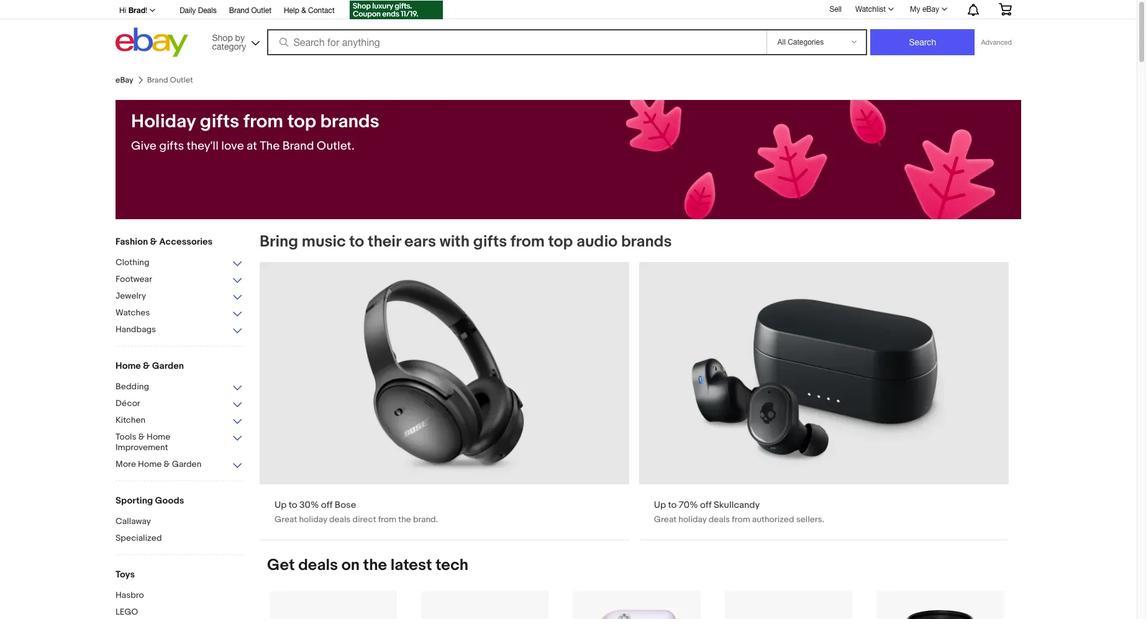 Task type: describe. For each thing, give the bounding box(es) containing it.
clothing footwear jewelry watches handbags
[[116, 257, 156, 335]]

with
[[440, 232, 470, 252]]

kitchen button
[[116, 415, 243, 427]]

none submit inside shop by category banner
[[871, 29, 975, 55]]

jewelry button
[[116, 291, 243, 303]]

on
[[342, 556, 360, 575]]

from inside holiday gifts from top brands give gifts they'll love at the brand outlet.
[[244, 111, 283, 133]]

love
[[221, 139, 244, 153]]

my
[[910, 5, 920, 14]]

shop by category banner
[[112, 0, 1021, 60]]

watchlist link
[[849, 2, 900, 17]]

hi
[[119, 6, 126, 15]]

direct
[[352, 514, 376, 525]]

brand.
[[413, 514, 438, 525]]

1 horizontal spatial gifts
[[200, 111, 239, 133]]

up to 70% off skullcandy great holiday deals from authorized sellers.
[[654, 499, 824, 525]]

holiday for 70%
[[678, 514, 707, 525]]

goods
[[155, 495, 184, 507]]

off for skullcandy
[[700, 499, 712, 511]]

0 vertical spatial garden
[[152, 360, 184, 372]]

the inside the up to 30% off bose great holiday deals direct from the brand.
[[398, 514, 411, 525]]

more home & garden button
[[116, 459, 243, 471]]

advanced
[[981, 39, 1012, 46]]

your shopping cart image
[[998, 3, 1013, 16]]

brand inside holiday gifts from top brands give gifts they'll love at the brand outlet.
[[282, 139, 314, 153]]

more
[[116, 459, 136, 470]]

hasbro link
[[116, 590, 243, 602]]

1 horizontal spatial to
[[349, 232, 364, 252]]

lego link
[[116, 607, 243, 619]]

by
[[235, 33, 245, 43]]

authorized
[[752, 514, 794, 525]]

watches button
[[116, 307, 243, 319]]

contact
[[308, 6, 335, 15]]

handbags
[[116, 324, 156, 335]]

shop
[[212, 33, 233, 43]]

70%
[[679, 499, 698, 511]]

0 vertical spatial home
[[116, 360, 141, 372]]

2 vertical spatial home
[[138, 459, 162, 470]]

up to 30% off bose great holiday deals direct from the brand.
[[275, 499, 438, 525]]

handbags button
[[116, 324, 243, 336]]

bedding button
[[116, 381, 243, 393]]

account navigation
[[112, 0, 1021, 21]]

ebay inside 'link'
[[922, 5, 939, 14]]

specialized
[[116, 533, 162, 544]]

watchlist
[[855, 5, 886, 14]]

specialized link
[[116, 533, 243, 545]]

home & garden
[[116, 360, 184, 372]]

my ebay
[[910, 5, 939, 14]]

footwear button
[[116, 274, 243, 286]]

callaway specialized
[[116, 516, 162, 544]]

category
[[212, 41, 246, 51]]

their
[[368, 232, 401, 252]]

tools & home improvement button
[[116, 432, 243, 454]]

lego
[[116, 607, 138, 617]]

clothing button
[[116, 257, 243, 269]]

clothing
[[116, 257, 149, 268]]

footwear
[[116, 274, 152, 285]]

top inside main content
[[548, 232, 573, 252]]

toys
[[116, 569, 135, 581]]

deals for skullcandy
[[709, 514, 730, 525]]

tech
[[436, 556, 468, 575]]

shop by category
[[212, 33, 246, 51]]

holiday gifts from top brands give gifts they'll love at the brand outlet.
[[131, 111, 379, 153]]

music
[[302, 232, 346, 252]]

& right tools on the left bottom
[[138, 432, 145, 442]]

sporting
[[116, 495, 153, 507]]

main content containing bring music to their ears with gifts from top audio brands
[[252, 232, 1021, 619]]

décor
[[116, 398, 140, 409]]

help
[[284, 6, 299, 15]]

gifts for holiday
[[159, 139, 184, 153]]

get
[[267, 556, 295, 575]]

latest
[[391, 556, 432, 575]]

bring
[[260, 232, 298, 252]]

accessories
[[159, 236, 213, 248]]

to for up to 30% off bose
[[289, 499, 297, 511]]

great for up to 70% off skullcandy
[[654, 514, 677, 525]]

tools
[[116, 432, 136, 442]]



Task type: locate. For each thing, give the bounding box(es) containing it.
off right 30%
[[321, 499, 333, 511]]

1 horizontal spatial brands
[[621, 232, 672, 252]]

garden
[[152, 360, 184, 372], [172, 459, 201, 470]]

1 off from the left
[[321, 499, 333, 511]]

hasbro
[[116, 590, 144, 601]]

1 up from the left
[[275, 499, 287, 511]]

skullcandy
[[714, 499, 760, 511]]

to left their
[[349, 232, 364, 252]]

from
[[244, 111, 283, 133], [511, 232, 545, 252], [378, 514, 396, 525], [732, 514, 750, 525]]

off
[[321, 499, 333, 511], [700, 499, 712, 511]]

great for up to 30% off bose
[[275, 514, 297, 525]]

holiday
[[299, 514, 327, 525], [678, 514, 707, 525]]

deals down "bose"
[[329, 514, 351, 525]]

brad
[[128, 6, 145, 15]]

deals left the on
[[298, 556, 338, 575]]

deals for bose
[[329, 514, 351, 525]]

brand left outlet on the top left of page
[[229, 6, 249, 15]]

holiday inside up to 70% off skullcandy great holiday deals from authorized sellers.
[[678, 514, 707, 525]]

off right 70%
[[700, 499, 712, 511]]

1 vertical spatial the
[[363, 556, 387, 575]]

1 horizontal spatial up
[[654, 499, 666, 511]]

& inside 'account' "navigation"
[[301, 6, 306, 15]]

gifts up love
[[200, 111, 239, 133]]

they'll
[[187, 139, 219, 153]]

improvement
[[116, 442, 168, 453]]

great inside the up to 30% off bose great holiday deals direct from the brand.
[[275, 514, 297, 525]]

home down the improvement
[[138, 459, 162, 470]]

ebay up "holiday"
[[116, 75, 133, 85]]

garden up bedding dropdown button
[[152, 360, 184, 372]]

the left brand.
[[398, 514, 411, 525]]

brand outlet
[[229, 6, 271, 15]]

sporting goods
[[116, 495, 184, 507]]

to inside up to 70% off skullcandy great holiday deals from authorized sellers.
[[668, 499, 677, 511]]

get the coupon image
[[350, 1, 443, 19]]

1 vertical spatial top
[[548, 232, 573, 252]]

home down kitchen dropdown button on the bottom left
[[147, 432, 170, 442]]

0 horizontal spatial top
[[287, 111, 316, 133]]

brands right audio
[[621, 232, 672, 252]]

sellers.
[[796, 514, 824, 525]]

gifts inside main content
[[473, 232, 507, 252]]

ebay
[[922, 5, 939, 14], [116, 75, 133, 85]]

1 horizontal spatial off
[[700, 499, 712, 511]]

give
[[131, 139, 156, 153]]

& down tools & home improvement dropdown button on the bottom left of the page
[[164, 459, 170, 470]]

bring music to their ears with gifts from top audio brands
[[260, 232, 672, 252]]

daily deals link
[[180, 4, 217, 18]]

off inside the up to 30% off bose great holiday deals direct from the brand.
[[321, 499, 333, 511]]

home
[[116, 360, 141, 372], [147, 432, 170, 442], [138, 459, 162, 470]]

1 holiday from the left
[[299, 514, 327, 525]]

0 horizontal spatial brand
[[229, 6, 249, 15]]

2 off from the left
[[700, 499, 712, 511]]

holiday inside the up to 30% off bose great holiday deals direct from the brand.
[[299, 514, 327, 525]]

& for accessories
[[150, 236, 157, 248]]

0 horizontal spatial gifts
[[159, 139, 184, 153]]

1 horizontal spatial holiday
[[678, 514, 707, 525]]

the
[[260, 139, 280, 153]]

from inside the up to 30% off bose great holiday deals direct from the brand.
[[378, 514, 396, 525]]

& right help
[[301, 6, 306, 15]]

daily deals
[[180, 6, 217, 15]]

décor button
[[116, 398, 243, 410]]

1 vertical spatial gifts
[[159, 139, 184, 153]]

up inside the up to 30% off bose great holiday deals direct from the brand.
[[275, 499, 287, 511]]

1 great from the left
[[275, 514, 297, 525]]

gifts right with on the left of the page
[[473, 232, 507, 252]]

brand
[[229, 6, 249, 15], [282, 139, 314, 153]]

deals down skullcandy
[[709, 514, 730, 525]]

2 vertical spatial gifts
[[473, 232, 507, 252]]

holiday for 30%
[[299, 514, 327, 525]]

ebay right the my
[[922, 5, 939, 14]]

up left 30%
[[275, 499, 287, 511]]

& for garden
[[143, 360, 150, 372]]

advanced link
[[975, 30, 1018, 55]]

bedding
[[116, 381, 149, 392]]

callaway
[[116, 516, 151, 527]]

0 vertical spatial ebay
[[922, 5, 939, 14]]

1 horizontal spatial top
[[548, 232, 573, 252]]

bedding décor kitchen tools & home improvement more home & garden
[[116, 381, 201, 470]]

deals
[[198, 6, 217, 15]]

outlet
[[251, 6, 271, 15]]

kitchen
[[116, 415, 145, 426]]

the right the on
[[363, 556, 387, 575]]

& for contact
[[301, 6, 306, 15]]

ebay link
[[116, 75, 133, 85]]

0 horizontal spatial ebay
[[116, 75, 133, 85]]

1 vertical spatial brands
[[621, 232, 672, 252]]

great inside up to 70% off skullcandy great holiday deals from authorized sellers.
[[654, 514, 677, 525]]

outlet.
[[317, 139, 355, 153]]

deals inside the up to 30% off bose great holiday deals direct from the brand.
[[329, 514, 351, 525]]

to left 30%
[[289, 499, 297, 511]]

bose
[[335, 499, 356, 511]]

0 horizontal spatial to
[[289, 499, 297, 511]]

up inside up to 70% off skullcandy great holiday deals from authorized sellers.
[[654, 499, 666, 511]]

gifts
[[200, 111, 239, 133], [159, 139, 184, 153], [473, 232, 507, 252]]

None submit
[[871, 29, 975, 55]]

garden down tools & home improvement dropdown button on the bottom left of the page
[[172, 459, 201, 470]]

to inside the up to 30% off bose great holiday deals direct from the brand.
[[289, 499, 297, 511]]

1 horizontal spatial great
[[654, 514, 677, 525]]

0 vertical spatial the
[[398, 514, 411, 525]]

2 great from the left
[[654, 514, 677, 525]]

to
[[349, 232, 364, 252], [289, 499, 297, 511], [668, 499, 677, 511]]

brands up outlet.
[[320, 111, 379, 133]]

get deals on the latest tech
[[267, 556, 468, 575]]

0 vertical spatial top
[[287, 111, 316, 133]]

2 up from the left
[[654, 499, 666, 511]]

holiday down 30%
[[299, 514, 327, 525]]

1 horizontal spatial brand
[[282, 139, 314, 153]]

brands inside holiday gifts from top brands give gifts they'll love at the brand outlet.
[[320, 111, 379, 133]]

off inside up to 70% off skullcandy great holiday deals from authorized sellers.
[[700, 499, 712, 511]]

watches
[[116, 307, 150, 318]]

shop by category button
[[207, 28, 262, 54]]

deals
[[329, 514, 351, 525], [709, 514, 730, 525], [298, 556, 338, 575]]

garden inside bedding décor kitchen tools & home improvement more home & garden
[[172, 459, 201, 470]]

help & contact link
[[284, 4, 335, 18]]

help & contact
[[284, 6, 335, 15]]

& up bedding
[[143, 360, 150, 372]]

0 horizontal spatial great
[[275, 514, 297, 525]]

2 horizontal spatial to
[[668, 499, 677, 511]]

gifts down "holiday"
[[159, 139, 184, 153]]

brand right the
[[282, 139, 314, 153]]

Search for anything text field
[[269, 30, 764, 54]]

hi brad !
[[119, 6, 147, 15]]

gifts for bring
[[473, 232, 507, 252]]

daily
[[180, 6, 196, 15]]

jewelry
[[116, 291, 146, 301]]

holiday
[[131, 111, 196, 133]]

top
[[287, 111, 316, 133], [548, 232, 573, 252]]

&
[[301, 6, 306, 15], [150, 236, 157, 248], [143, 360, 150, 372], [138, 432, 145, 442], [164, 459, 170, 470]]

to left 70%
[[668, 499, 677, 511]]

None text field
[[260, 262, 629, 540], [639, 262, 1009, 540], [260, 262, 629, 540], [639, 262, 1009, 540]]

to for up to 70% off skullcandy
[[668, 499, 677, 511]]

hasbro lego
[[116, 590, 144, 617]]

30%
[[299, 499, 319, 511]]

up
[[275, 499, 287, 511], [654, 499, 666, 511]]

1 vertical spatial ebay
[[116, 75, 133, 85]]

up for up to 30% off bose
[[275, 499, 287, 511]]

fashion
[[116, 236, 148, 248]]

my ebay link
[[903, 2, 953, 17]]

brand inside 'account' "navigation"
[[229, 6, 249, 15]]

brands
[[320, 111, 379, 133], [621, 232, 672, 252]]

0 horizontal spatial brands
[[320, 111, 379, 133]]

great
[[275, 514, 297, 525], [654, 514, 677, 525]]

sell
[[830, 5, 842, 13]]

0 horizontal spatial the
[[363, 556, 387, 575]]

1 horizontal spatial the
[[398, 514, 411, 525]]

brand outlet link
[[229, 4, 271, 18]]

home up bedding
[[116, 360, 141, 372]]

!
[[145, 6, 147, 15]]

2 horizontal spatial gifts
[[473, 232, 507, 252]]

1 vertical spatial brand
[[282, 139, 314, 153]]

sell link
[[824, 5, 847, 13]]

top inside holiday gifts from top brands give gifts they'll love at the brand outlet.
[[287, 111, 316, 133]]

main content
[[252, 232, 1021, 619]]

holiday down 70%
[[678, 514, 707, 525]]

1 vertical spatial garden
[[172, 459, 201, 470]]

0 vertical spatial gifts
[[200, 111, 239, 133]]

deals inside up to 70% off skullcandy great holiday deals from authorized sellers.
[[709, 514, 730, 525]]

2 holiday from the left
[[678, 514, 707, 525]]

0 vertical spatial brand
[[229, 6, 249, 15]]

1 horizontal spatial ebay
[[922, 5, 939, 14]]

0 vertical spatial brands
[[320, 111, 379, 133]]

off for bose
[[321, 499, 333, 511]]

from inside up to 70% off skullcandy great holiday deals from authorized sellers.
[[732, 514, 750, 525]]

0 horizontal spatial up
[[275, 499, 287, 511]]

0 horizontal spatial off
[[321, 499, 333, 511]]

callaway link
[[116, 516, 243, 528]]

audio
[[576, 232, 618, 252]]

up for up to 70% off skullcandy
[[654, 499, 666, 511]]

at
[[247, 139, 257, 153]]

up left 70%
[[654, 499, 666, 511]]

1 vertical spatial home
[[147, 432, 170, 442]]

fashion & accessories
[[116, 236, 213, 248]]

0 horizontal spatial holiday
[[299, 514, 327, 525]]

& right fashion
[[150, 236, 157, 248]]

ears
[[404, 232, 436, 252]]



Task type: vqa. For each thing, say whether or not it's contained in the screenshot.
rightmost Charizard
no



